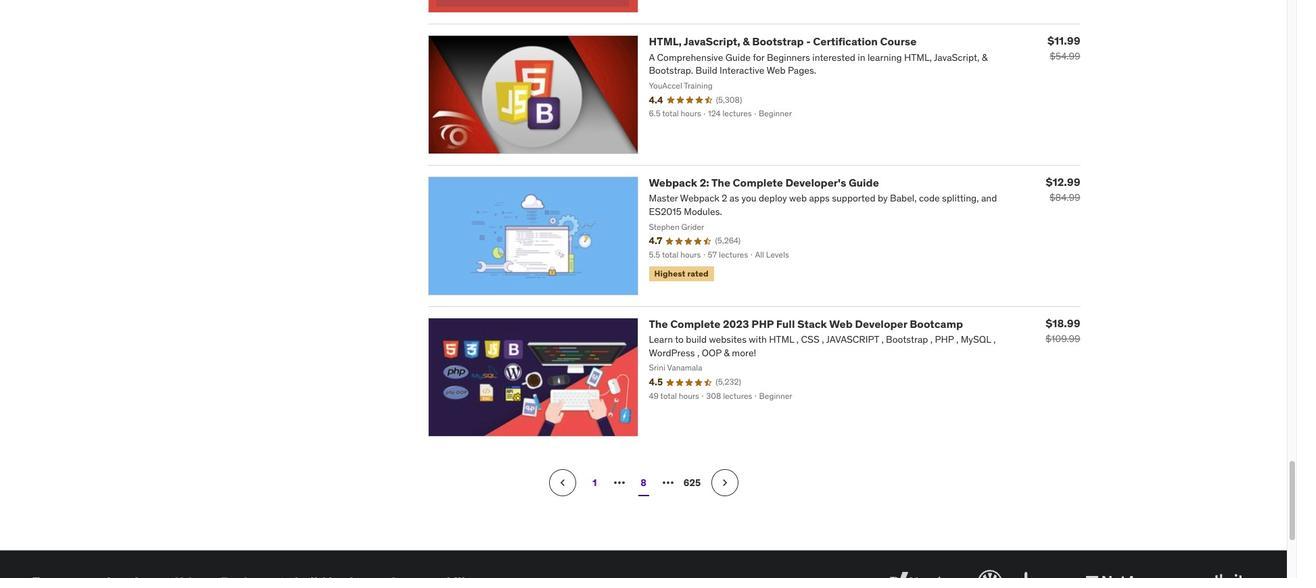 Task type: locate. For each thing, give the bounding box(es) containing it.
certification
[[813, 35, 878, 48]]

volkswagen image
[[976, 568, 1005, 578]]

1 horizontal spatial the
[[712, 176, 731, 190]]

web
[[830, 317, 853, 331]]

1 horizontal spatial complete
[[733, 176, 783, 190]]

netapp image
[[1083, 568, 1161, 578]]

html, javascript, & bootstrap - certification course link
[[649, 35, 917, 48]]

ellipsis image
[[611, 475, 627, 491]]

complete
[[733, 176, 783, 190], [671, 317, 721, 331]]

$84.99
[[1050, 192, 1081, 204]]

bootcamp
[[910, 317, 963, 331]]

complete right 2:
[[733, 176, 783, 190]]

1
[[593, 477, 597, 489]]

full
[[777, 317, 795, 331]]

developer's
[[786, 176, 847, 190]]

course
[[881, 35, 917, 48]]

1 vertical spatial complete
[[671, 317, 721, 331]]

1 vertical spatial the
[[649, 317, 668, 331]]

&
[[743, 35, 750, 48]]

complete left 2023
[[671, 317, 721, 331]]

the
[[712, 176, 731, 190], [649, 317, 668, 331]]

0 vertical spatial the
[[712, 176, 731, 190]]

webpack 2: the complete developer's guide
[[649, 176, 879, 190]]

1 link
[[581, 469, 609, 497]]

$109.99
[[1046, 333, 1081, 345]]

2:
[[700, 176, 710, 190]]

javascript,
[[684, 35, 741, 48]]

eventbrite image
[[1177, 568, 1255, 578]]

html,
[[649, 35, 682, 48]]

the complete 2023 php full stack web developer bootcamp
[[649, 317, 963, 331]]

ellipsis image
[[660, 475, 676, 491]]

625
[[684, 477, 701, 489]]



Task type: describe. For each thing, give the bounding box(es) containing it.
8
[[641, 477, 647, 489]]

0 horizontal spatial the
[[649, 317, 668, 331]]

$12.99 $84.99
[[1046, 175, 1081, 204]]

-
[[807, 35, 811, 48]]

$54.99
[[1050, 50, 1081, 63]]

bootstrap
[[752, 35, 804, 48]]

the complete 2023 php full stack web developer bootcamp link
[[649, 317, 963, 331]]

$18.99
[[1046, 317, 1081, 330]]

webpack
[[649, 176, 698, 190]]

$11.99 $54.99
[[1048, 34, 1081, 63]]

0 vertical spatial complete
[[733, 176, 783, 190]]

previous page image
[[556, 476, 569, 490]]

box image
[[1022, 568, 1067, 578]]

$11.99
[[1048, 34, 1081, 48]]

next page image
[[718, 476, 732, 490]]

guide
[[849, 176, 879, 190]]

php
[[752, 317, 774, 331]]

html, javascript, & bootstrap - certification course
[[649, 35, 917, 48]]

8 link
[[630, 469, 657, 497]]

developer
[[855, 317, 908, 331]]

$12.99
[[1046, 175, 1081, 189]]

2023
[[723, 317, 749, 331]]

0 horizontal spatial complete
[[671, 317, 721, 331]]

$18.99 $109.99
[[1046, 317, 1081, 345]]

nasdaq image
[[882, 568, 959, 578]]

stack
[[798, 317, 827, 331]]

webpack 2: the complete developer's guide link
[[649, 176, 879, 190]]



Task type: vqa. For each thing, say whether or not it's contained in the screenshot.
Course
yes



